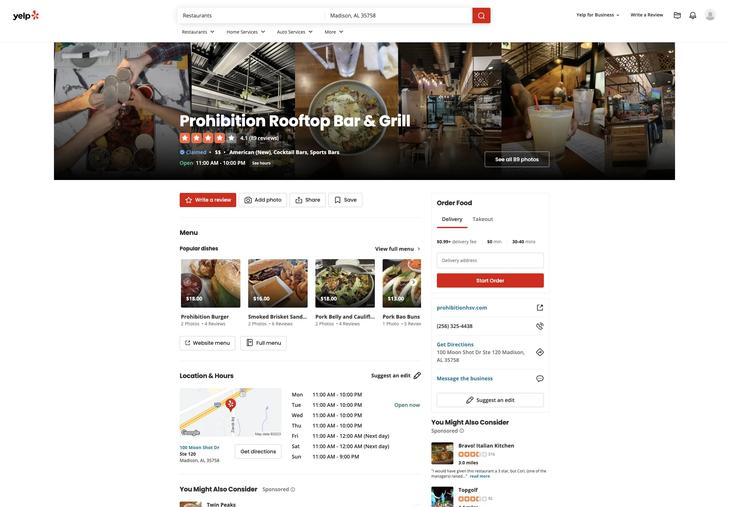 Task type: locate. For each thing, give the bounding box(es) containing it.
0 horizontal spatial bars
[[296, 149, 308, 156]]

11:00 right thu
[[313, 422, 326, 430]]

get directions link
[[235, 445, 282, 459]]

bao
[[396, 313, 406, 321]]

4 down belly
[[339, 321, 342, 327]]

1 3.5 star rating image from the top
[[459, 452, 487, 458]]

a left the review in the right top of the page
[[644, 12, 647, 18]]

pm for wed
[[355, 412, 362, 419]]

bars left sports
[[296, 149, 308, 156]]

bravo! italian kitchen link
[[459, 442, 515, 450]]

1 vertical spatial an
[[498, 397, 504, 404]]

american (new) , cocktail bars , sports bars
[[230, 149, 340, 156]]

1 horizontal spatial 2
[[248, 321, 251, 327]]

10:00 for thu
[[340, 422, 353, 430]]

0 horizontal spatial 24 chevron down v2 image
[[259, 28, 267, 36]]

tab list
[[437, 215, 499, 228]]

services inside auto services link
[[289, 29, 306, 35]]

2 services from the left
[[289, 29, 306, 35]]

0 horizontal spatial 2
[[181, 321, 184, 327]]

an right 24 pencil v2 icon
[[498, 397, 504, 404]]

add photo link
[[239, 193, 287, 207]]

3.5 star rating image up miles
[[459, 452, 487, 458]]

an inside button
[[498, 397, 504, 404]]

11:00 for wed
[[313, 412, 326, 419]]

message the business button
[[437, 375, 493, 383]]

1 24 chevron down v2 image from the left
[[259, 28, 267, 36]]

write a review
[[195, 196, 231, 204]]

0 horizontal spatial a
[[210, 196, 213, 204]]

2 12:00 from the top
[[340, 443, 353, 450]]

order right start
[[490, 277, 505, 285]]

sponsored left 16 info v2 icon on the left of the page
[[263, 486, 289, 493]]

add
[[255, 196, 265, 204]]

pork up photo
[[383, 313, 395, 321]]

2 inside 'prohibition burger 2 photos'
[[181, 321, 184, 327]]

1 horizontal spatial shot
[[463, 349, 475, 356]]

0 vertical spatial edit
[[401, 372, 411, 380]]

0 vertical spatial an
[[393, 372, 400, 380]]

1 vertical spatial shot
[[203, 445, 213, 451]]

$16.00
[[254, 295, 270, 302]]

1 horizontal spatial &
[[364, 110, 376, 132]]

thu
[[292, 422, 302, 430]]

24 chevron down v2 image
[[259, 28, 267, 36], [307, 28, 315, 36]]

menu right website
[[215, 340, 230, 347]]

pork bao buns image
[[383, 259, 443, 308]]

Order delivery text field
[[437, 253, 544, 268]]

1 vertical spatial dr
[[214, 445, 220, 451]]

10:00 for mon
[[340, 391, 353, 399]]

hours
[[260, 160, 271, 166]]

0 horizontal spatial get
[[241, 448, 250, 456]]

1 2 from the left
[[181, 321, 184, 327]]

1 (next from the top
[[364, 433, 378, 440]]

4 reviews down and
[[339, 321, 360, 327]]

services inside home services link
[[241, 29, 258, 35]]

1 vertical spatial sponsored
[[263, 486, 289, 493]]

prohibition for prohibition rooftop bar & grill
[[180, 110, 266, 132]]

0 horizontal spatial moon
[[189, 445, 202, 451]]

11:00 right 'wed'
[[313, 412, 326, 419]]

1 vertical spatial get
[[241, 448, 250, 456]]

0 vertical spatial 100
[[437, 349, 446, 356]]

photos down the smoked
[[252, 321, 267, 327]]

madison, left 24 directions v2 'image'
[[503, 349, 525, 356]]

0 horizontal spatial write
[[195, 196, 209, 204]]

0 vertical spatial delivery
[[442, 216, 463, 223]]

1 horizontal spatial dr
[[476, 349, 482, 356]]

edit inside button
[[505, 397, 515, 404]]

services for auto services
[[289, 29, 306, 35]]

0 vertical spatial 120
[[492, 349, 501, 356]]

, left sports
[[308, 149, 309, 156]]

$18.00 down previous icon
[[186, 295, 203, 302]]

2 day) from the top
[[379, 443, 390, 450]]

11:00 down claimed
[[196, 159, 209, 167]]

business categories element
[[177, 23, 717, 42]]

24 chevron down v2 image left auto
[[259, 28, 267, 36]]

search image
[[478, 12, 486, 20]]

1 horizontal spatial an
[[498, 397, 504, 404]]

photos inside 'prohibition burger 2 photos'
[[185, 321, 200, 327]]

2 11:00 am - 10:00 pm from the top
[[313, 402, 362, 409]]

2 none field from the left
[[331, 12, 468, 19]]

pm for mon
[[355, 391, 362, 399]]

- for mon
[[337, 391, 339, 399]]

24 chevron down v2 image for restaurants
[[209, 28, 216, 36]]

24 chevron down v2 image
[[209, 28, 216, 36], [338, 28, 345, 36]]

sponsored left 16 info v2 image
[[432, 428, 458, 435]]

$13.00
[[388, 295, 404, 302]]

120 down 100 moon shot dr link
[[188, 451, 196, 457]]

1 vertical spatial 35758
[[207, 458, 220, 464]]

2 11:00 am - 12:00 am (next day) from the top
[[313, 443, 390, 450]]

you might also consider for 16 info v2 icon on the left of the page
[[180, 485, 258, 494]]

1 horizontal spatial 24 chevron down v2 image
[[338, 28, 345, 36]]

11:00 right fri
[[313, 433, 326, 440]]

24 chevron down v2 image right restaurants
[[209, 28, 216, 36]]

get inside get directions 100 moon shot dr ste 120 madison, al 35758
[[437, 341, 446, 348]]

see all 89 photos link
[[485, 152, 550, 167]]

1 bars from the left
[[296, 149, 308, 156]]

11:00 right tue
[[313, 402, 326, 409]]

3.5 star rating image
[[459, 452, 487, 458], [459, 497, 487, 502]]

1 vertical spatial day)
[[379, 443, 390, 450]]

ste inside "100 moon shot dr ste 120 madison, al 35758"
[[180, 451, 187, 457]]

reviews down 'burger'
[[209, 321, 226, 327]]

0 vertical spatial 3.5 star rating image
[[459, 452, 487, 458]]

write inside user actions element
[[631, 12, 643, 18]]

0 horizontal spatial also
[[213, 485, 227, 494]]

suggest an edit left 24 pencil v2 image on the bottom of page
[[372, 372, 411, 380]]

1 horizontal spatial a
[[495, 469, 498, 474]]

3.0 miles
[[459, 460, 479, 466]]

24 more v2 image
[[414, 502, 421, 508]]

11:00 right sun
[[313, 454, 326, 461]]

1 photos from the left
[[185, 321, 200, 327]]

1 vertical spatial delivery
[[442, 257, 459, 264]]

0 vertical spatial (next
[[364, 433, 378, 440]]

4438
[[461, 323, 473, 330]]

see
[[496, 156, 505, 163], [252, 160, 259, 166]]

0 horizontal spatial madison,
[[180, 458, 199, 464]]

1 24 chevron down v2 image from the left
[[209, 28, 216, 36]]

1 vertical spatial al
[[200, 458, 206, 464]]

consider
[[480, 418, 509, 427], [228, 485, 258, 494]]

delivery down order food
[[442, 216, 463, 223]]

2 inside pork belly and cauliflower bowl 2 photos
[[316, 321, 318, 327]]

get for get directions 100 moon shot dr ste 120 madison, al 35758
[[437, 341, 446, 348]]

am for thu
[[327, 422, 336, 430]]

0 vertical spatial &
[[364, 110, 376, 132]]

ste
[[483, 349, 491, 356], [180, 451, 187, 457]]

open inside location & hours element
[[395, 402, 408, 409]]

1 4 from the left
[[205, 321, 207, 327]]

sun
[[292, 454, 302, 461]]

menu left 14 chevron right outline icon
[[399, 246, 414, 253]]

24 chevron down v2 image inside auto services link
[[307, 28, 315, 36]]

2 reviews from the left
[[276, 321, 293, 327]]

open left now
[[395, 402, 408, 409]]

1 vertical spatial edit
[[505, 397, 515, 404]]

3 reviews from the left
[[343, 321, 360, 327]]

you for 16 info v2 icon on the left of the page
[[180, 485, 192, 494]]

(next for fri
[[364, 433, 378, 440]]

- for tue
[[337, 402, 339, 409]]

120 up business
[[492, 349, 501, 356]]

0 vertical spatial open
[[180, 159, 193, 167]]

, left cocktail
[[271, 149, 272, 156]]

1 horizontal spatial get
[[437, 341, 446, 348]]

pork left belly
[[316, 313, 328, 321]]

1 horizontal spatial menu
[[266, 340, 281, 347]]

al down 100 moon shot dr link
[[200, 458, 206, 464]]

menu
[[399, 246, 414, 253], [215, 340, 230, 347], [266, 340, 281, 347]]

10:00 for wed
[[340, 412, 353, 419]]

1 day) from the top
[[379, 433, 390, 440]]

- for fri
[[337, 433, 339, 440]]

1 vertical spatial &
[[209, 372, 214, 381]]

& left the hours
[[209, 372, 214, 381]]

11:00 am - 10:00 pm
[[313, 391, 362, 399], [313, 402, 362, 409], [313, 412, 362, 419], [313, 422, 362, 430]]

see left hours
[[252, 160, 259, 166]]

0 horizontal spatial 120
[[188, 451, 196, 457]]

& right bar
[[364, 110, 376, 132]]

1 horizontal spatial also
[[465, 418, 479, 427]]

1 services from the left
[[241, 29, 258, 35]]

0 horizontal spatial ,
[[271, 149, 272, 156]]

ste up business
[[483, 349, 491, 356]]

menu element
[[170, 218, 444, 351]]

am for mon
[[327, 391, 336, 399]]

2 $18.00 from the left
[[321, 295, 337, 302]]

2 delivery from the top
[[442, 257, 459, 264]]

none field find
[[183, 12, 320, 19]]

2 horizontal spatial photos
[[319, 321, 334, 327]]

order left food
[[437, 199, 456, 208]]

2 photo of prohibition rooftop bar & grill - madison, al, us. image from the left
[[502, 42, 605, 180]]

shot
[[463, 349, 475, 356], [203, 445, 213, 451]]

24 camera v2 image
[[245, 196, 252, 204]]

24 chevron down v2 image inside restaurants link
[[209, 28, 216, 36]]

0 vertical spatial suggest an edit
[[372, 372, 411, 380]]

1 horizontal spatial 120
[[492, 349, 501, 356]]

16 external link v2 image
[[185, 341, 191, 346]]

get inside location & hours element
[[241, 448, 250, 456]]

1 , from the left
[[271, 149, 272, 156]]

auto services link
[[272, 23, 320, 42]]

prohibition burger image
[[181, 259, 241, 308]]

full
[[389, 246, 398, 253]]

am for tue
[[327, 402, 336, 409]]

1 horizontal spatial sponsored
[[432, 428, 458, 435]]

1 11:00 am - 10:00 pm from the top
[[313, 391, 362, 399]]

suggest
[[372, 372, 392, 380], [477, 397, 496, 404]]

moon
[[447, 349, 462, 356], [189, 445, 202, 451]]

auto
[[277, 29, 287, 35]]

24 chevron down v2 image inside more link
[[338, 28, 345, 36]]

am for fri
[[327, 433, 336, 440]]

24 chevron down v2 image inside home services link
[[259, 28, 267, 36]]

services right auto
[[289, 29, 306, 35]]

24 message v2 image
[[537, 375, 544, 383]]

1 vertical spatial 11:00 am - 12:00 am (next day)
[[313, 443, 390, 450]]

$0.99+
[[437, 239, 451, 245]]

you might also consider
[[432, 418, 509, 427], [180, 485, 258, 494]]

1 horizontal spatial write
[[631, 12, 643, 18]]

the inside "i would have given this restaurant a 3 star, but cori, (one of the managers) raised…"
[[541, 469, 547, 474]]

prohibition inside 'prohibition burger 2 photos'
[[181, 313, 210, 321]]

see for see all 89 photos
[[496, 156, 505, 163]]

- for thu
[[337, 422, 339, 430]]

write
[[631, 12, 643, 18], [195, 196, 209, 204]]

3 photos from the left
[[319, 321, 334, 327]]

1 vertical spatial suggest
[[477, 397, 496, 404]]

next image
[[410, 279, 417, 286]]

0 horizontal spatial &
[[209, 372, 214, 381]]

100
[[437, 349, 446, 356], [180, 445, 188, 451]]

1 vertical spatial suggest an edit
[[477, 397, 515, 404]]

dishes
[[201, 245, 218, 253]]

0 vertical spatial sponsored
[[432, 428, 458, 435]]

1 vertical spatial a
[[210, 196, 213, 204]]

see for see hours
[[252, 160, 259, 166]]

pork
[[316, 313, 328, 321], [383, 313, 395, 321]]

open now
[[395, 402, 420, 409]]

al up the message
[[437, 357, 443, 364]]

0 horizontal spatial 24 chevron down v2 image
[[209, 28, 216, 36]]

1 horizontal spatial al
[[437, 357, 443, 364]]

website menu
[[193, 340, 230, 347]]

2 3.5 star rating image from the top
[[459, 497, 487, 502]]

an left 24 pencil v2 image on the bottom of page
[[393, 372, 400, 380]]

0 horizontal spatial you might also consider
[[180, 485, 258, 494]]

0 horizontal spatial the
[[461, 375, 469, 382]]

2 24 chevron down v2 image from the left
[[338, 28, 345, 36]]

sandwich
[[290, 313, 315, 321]]

0 horizontal spatial menu
[[215, 340, 230, 347]]

reviews down buns on the right of the page
[[408, 321, 425, 327]]

write left the review in the right top of the page
[[631, 12, 643, 18]]

24 chevron down v2 image for home services
[[259, 28, 267, 36]]

12:00
[[340, 433, 353, 440], [340, 443, 353, 450]]

4 for belly
[[339, 321, 342, 327]]

the right of
[[541, 469, 547, 474]]

grill
[[379, 110, 411, 132]]

3.5 star rating image down topgolf link
[[459, 497, 487, 502]]

$0
[[488, 239, 493, 245]]

kitchen
[[495, 442, 515, 450]]

share
[[306, 196, 321, 204]]

photo of prohibition rooftop bar & grill - madison, al, us. inside on the 1st floor image
[[399, 42, 502, 180]]

a left review
[[210, 196, 213, 204]]

24 chevron down v2 image right auto services
[[307, 28, 315, 36]]

"i
[[432, 469, 434, 474]]

prohibition left 'burger'
[[181, 313, 210, 321]]

write right 24 star v2 icon
[[195, 196, 209, 204]]

1 vertical spatial order
[[490, 277, 505, 285]]

miles
[[467, 460, 479, 466]]

delivery address
[[442, 257, 477, 264]]

1 horizontal spatial 4 reviews
[[339, 321, 360, 327]]

edit
[[401, 372, 411, 380], [505, 397, 515, 404]]

5
[[405, 321, 407, 327]]

reviews down and
[[343, 321, 360, 327]]

topgolf link
[[459, 487, 478, 494]]

shot inside "100 moon shot dr ste 120 madison, al 35758"
[[203, 445, 213, 451]]

1 vertical spatial (next
[[364, 443, 378, 450]]

11:00
[[196, 159, 209, 167], [313, 391, 326, 399], [313, 402, 326, 409], [313, 412, 326, 419], [313, 422, 326, 430], [313, 433, 326, 440], [313, 443, 326, 450], [313, 454, 326, 461]]

pm
[[238, 159, 246, 167], [355, 391, 362, 399], [355, 402, 362, 409], [355, 412, 362, 419], [355, 422, 362, 430], [352, 454, 360, 461]]

photo of prohibition rooftop bar & grill - madison, al, us. image
[[192, 42, 295, 180], [502, 42, 605, 180], [605, 42, 709, 180]]

35758 down get directions link
[[445, 357, 460, 364]]

photo of prohibition rooftop bar & grill - madison, al, us. from their brunch menu, b.a.m.f poutine bowl image
[[295, 42, 399, 180]]

&
[[364, 110, 376, 132], [209, 372, 214, 381]]

1 horizontal spatial ,
[[308, 149, 309, 156]]

burger
[[212, 313, 229, 321]]

1 horizontal spatial madison,
[[503, 349, 525, 356]]

1 horizontal spatial ste
[[483, 349, 491, 356]]

start order button
[[437, 274, 544, 288]]

0 vertical spatial 11:00 am - 12:00 am (next day)
[[313, 433, 390, 440]]

cauliflower
[[354, 313, 384, 321]]

prohibition up 4.1 star rating "image"
[[180, 110, 266, 132]]

see left all
[[496, 156, 505, 163]]

24 chevron down v2 image right more
[[338, 28, 345, 36]]

16 chevron down v2 image
[[616, 13, 621, 18]]

order
[[437, 199, 456, 208], [490, 277, 505, 285]]

4 11:00 am - 10:00 pm from the top
[[313, 422, 362, 430]]

0 horizontal spatial photos
[[185, 321, 200, 327]]

ste down 100 moon shot dr link
[[180, 451, 187, 457]]

None search field
[[178, 8, 492, 23]]

100 inside get directions 100 moon shot dr ste 120 madison, al 35758
[[437, 349, 446, 356]]

al inside "100 moon shot dr ste 120 madison, al 35758"
[[200, 458, 206, 464]]

prohibitionhsv.com link
[[437, 304, 488, 312]]

directions
[[251, 448, 276, 456]]

3 2 from the left
[[316, 321, 318, 327]]

reviews for bao
[[408, 321, 425, 327]]

none field near
[[331, 12, 468, 19]]

home services link
[[222, 23, 272, 42]]

0 vertical spatial 12:00
[[340, 433, 353, 440]]

0 vertical spatial day)
[[379, 433, 390, 440]]

1 delivery from the top
[[442, 216, 463, 223]]

photos up 16 external link v2 image
[[185, 321, 200, 327]]

reviews down "brisket"
[[276, 321, 293, 327]]

0 horizontal spatial might
[[194, 485, 212, 494]]

prohibition for prohibition burger 2 photos
[[181, 313, 210, 321]]

24 pencil v2 image
[[467, 396, 474, 404]]

4.1
[[241, 135, 248, 142]]

day) for sat
[[379, 443, 390, 450]]

4 reviews
[[205, 321, 226, 327], [339, 321, 360, 327]]

view full menu link
[[376, 246, 421, 253]]

pork belly and cauliflower bowl image
[[316, 259, 375, 308]]

pork inside pork belly and cauliflower bowl 2 photos
[[316, 313, 328, 321]]

hours
[[215, 372, 234, 381]]

0 horizontal spatial suggest
[[372, 372, 392, 380]]

pork for pork belly and cauliflower bowl
[[316, 313, 328, 321]]

2 4 reviews from the left
[[339, 321, 360, 327]]

None field
[[183, 12, 320, 19], [331, 12, 468, 19]]

2 (next from the top
[[364, 443, 378, 450]]

madison, down 100 moon shot dr link
[[180, 458, 199, 464]]

edit inside location & hours element
[[401, 372, 411, 380]]

might
[[445, 418, 464, 427], [194, 485, 212, 494]]

4 reviews down 'burger'
[[205, 321, 226, 327]]

1 pork from the left
[[316, 313, 328, 321]]

you
[[432, 418, 444, 427], [180, 485, 192, 494]]

delivery left address
[[442, 257, 459, 264]]

delivery for delivery
[[442, 216, 463, 223]]

bjord u. image
[[705, 9, 717, 20]]

2 horizontal spatial 2
[[316, 321, 318, 327]]

services right the home
[[241, 29, 258, 35]]

restaurants link
[[177, 23, 222, 42]]

4 up website
[[205, 321, 207, 327]]

0 vertical spatial write
[[631, 12, 643, 18]]

delivery inside tab list
[[442, 216, 463, 223]]

also for 16 info v2 icon on the left of the page
[[213, 485, 227, 494]]

map image
[[180, 389, 282, 437]]

open down 16 claim filled v2 image
[[180, 159, 193, 167]]

bars right sports
[[328, 149, 340, 156]]

24 chevron down v2 image for more
[[338, 28, 345, 36]]

1 horizontal spatial order
[[490, 277, 505, 285]]

delivery
[[442, 216, 463, 223], [442, 257, 459, 264]]

2 24 chevron down v2 image from the left
[[307, 28, 315, 36]]

0 horizontal spatial dr
[[214, 445, 220, 451]]

the right the message
[[461, 375, 469, 382]]

moon inside "100 moon shot dr ste 120 madison, al 35758"
[[189, 445, 202, 451]]

1 horizontal spatial 100
[[437, 349, 446, 356]]

$$
[[215, 149, 221, 156]]

1 vertical spatial you
[[180, 485, 192, 494]]

get down (256)
[[437, 341, 446, 348]]

1 none field from the left
[[183, 12, 320, 19]]

4 reviews from the left
[[408, 321, 425, 327]]

al inside get directions 100 moon shot dr ste 120 madison, al 35758
[[437, 357, 443, 364]]

3 11:00 am - 10:00 pm from the top
[[313, 412, 362, 419]]

1 horizontal spatial moon
[[447, 349, 462, 356]]

view full menu
[[376, 246, 414, 253]]

0 horizontal spatial 100
[[180, 445, 188, 451]]

pork inside pork bao buns 1 photo
[[383, 313, 395, 321]]

0 vertical spatial prohibition
[[180, 110, 266, 132]]

11:00 up 11:00 am - 9:00 pm
[[313, 443, 326, 450]]

a for review
[[644, 12, 647, 18]]

1 vertical spatial you might also consider
[[180, 485, 258, 494]]

11:00 am - 10:00 pm for thu
[[313, 422, 362, 430]]

the
[[461, 375, 469, 382], [541, 469, 547, 474]]

12:00 for fri
[[340, 433, 353, 440]]

0 vertical spatial a
[[644, 12, 647, 18]]

1 vertical spatial 12:00
[[340, 443, 353, 450]]

get left directions
[[241, 448, 250, 456]]

0 horizontal spatial edit
[[401, 372, 411, 380]]

1 horizontal spatial suggest an edit
[[477, 397, 515, 404]]

might for 16 info v2 image
[[445, 418, 464, 427]]

2 2 from the left
[[248, 321, 251, 327]]

1 horizontal spatial 35758
[[445, 357, 460, 364]]

order inside button
[[490, 277, 505, 285]]

11:00 am - 9:00 pm
[[313, 454, 360, 461]]

2 photos from the left
[[252, 321, 267, 327]]

1 horizontal spatial bars
[[328, 149, 340, 156]]

menu right full
[[266, 340, 281, 347]]

35758 inside get directions 100 moon shot dr ste 120 madison, al 35758
[[445, 357, 460, 364]]

35758 down 100 moon shot dr link
[[207, 458, 220, 464]]

order food
[[437, 199, 473, 208]]

0 horizontal spatial consider
[[228, 485, 258, 494]]

11:00 right mon
[[313, 391, 326, 399]]

2 pork from the left
[[383, 313, 395, 321]]

consider for 16 info v2 image
[[480, 418, 509, 427]]

1 vertical spatial moon
[[189, 445, 202, 451]]

1 vertical spatial 100
[[180, 445, 188, 451]]

0 horizontal spatial pork
[[316, 313, 328, 321]]

review
[[215, 196, 231, 204]]

italian
[[477, 442, 494, 450]]

bowl
[[385, 313, 398, 321]]

0 horizontal spatial services
[[241, 29, 258, 35]]

dr inside get directions 100 moon shot dr ste 120 madison, al 35758
[[476, 349, 482, 356]]

(89
[[249, 135, 257, 142]]

pm for thu
[[355, 422, 362, 430]]

also
[[465, 418, 479, 427], [213, 485, 227, 494]]

16 info v2 image
[[460, 429, 465, 434]]

1 11:00 am - 12:00 am (next day) from the top
[[313, 433, 390, 440]]

pm for tue
[[355, 402, 362, 409]]

suggest an edit right 24 pencil v2 icon
[[477, 397, 515, 404]]

1 vertical spatial prohibition
[[181, 313, 210, 321]]

1 horizontal spatial consider
[[480, 418, 509, 427]]

1 horizontal spatial none field
[[331, 12, 468, 19]]

1 vertical spatial ste
[[180, 451, 187, 457]]

read
[[470, 474, 479, 480]]

40
[[519, 239, 525, 245]]

open for open 11:00 am - 10:00 pm
[[180, 159, 193, 167]]

1 4 reviews from the left
[[205, 321, 226, 327]]

ste inside get directions 100 moon shot dr ste 120 madison, al 35758
[[483, 349, 491, 356]]

0 horizontal spatial al
[[200, 458, 206, 464]]

3.0
[[459, 460, 465, 466]]

1 horizontal spatial might
[[445, 418, 464, 427]]

services for home services
[[241, 29, 258, 35]]

$18.00 up belly
[[321, 295, 337, 302]]

a
[[644, 12, 647, 18], [210, 196, 213, 204], [495, 469, 498, 474]]

1 horizontal spatial suggest
[[477, 397, 496, 404]]

1 reviews from the left
[[209, 321, 226, 327]]

16 claim filled v2 image
[[180, 150, 185, 155]]

2 4 from the left
[[339, 321, 342, 327]]

Near text field
[[331, 12, 468, 19]]

30-40 mins
[[513, 239, 536, 245]]

1 12:00 from the top
[[340, 433, 353, 440]]

more
[[480, 474, 490, 480]]

food
[[457, 199, 473, 208]]

0 vertical spatial dr
[[476, 349, 482, 356]]

0 vertical spatial might
[[445, 418, 464, 427]]

1 $18.00 from the left
[[186, 295, 203, 302]]

menu for full menu
[[266, 340, 281, 347]]

delivery tab panel
[[437, 228, 499, 231]]

a left 3 on the right
[[495, 469, 498, 474]]

photos down belly
[[319, 321, 334, 327]]



Task type: describe. For each thing, give the bounding box(es) containing it.
11:00 for mon
[[313, 391, 326, 399]]

bar
[[334, 110, 361, 132]]

11:00 for fri
[[313, 433, 326, 440]]

11:00 for sun
[[313, 454, 326, 461]]

but
[[511, 469, 517, 474]]

suggest an edit inside location & hours element
[[372, 372, 411, 380]]

view
[[376, 246, 388, 253]]

suggest an edit button
[[437, 393, 544, 407]]

menu for website menu
[[215, 340, 230, 347]]

(next for sat
[[364, 443, 378, 450]]

claimed
[[186, 149, 207, 156]]

dr inside "100 moon shot dr ste 120 madison, al 35758"
[[214, 445, 220, 451]]

24 save outline v2 image
[[334, 196, 342, 204]]

reviews for burger
[[209, 321, 226, 327]]

2 horizontal spatial menu
[[399, 246, 414, 253]]

mins
[[526, 239, 536, 245]]

photo
[[267, 196, 282, 204]]

open for open now
[[395, 402, 408, 409]]

min
[[494, 239, 502, 245]]

previous image
[[184, 279, 191, 286]]

of
[[536, 469, 540, 474]]

also for 16 info v2 image
[[465, 418, 479, 427]]

website menu link
[[180, 336, 236, 351]]

smoked brisket sandwich image
[[248, 259, 308, 308]]

16 info v2 image
[[291, 487, 296, 493]]

6
[[272, 321, 275, 327]]

start
[[477, 277, 489, 285]]

location & hours
[[180, 372, 234, 381]]

message
[[437, 375, 459, 382]]

restaurant
[[475, 469, 494, 474]]

4 reviews for burger
[[205, 321, 226, 327]]

the inside message the business button
[[461, 375, 469, 382]]

all
[[506, 156, 512, 163]]

pm for sun
[[352, 454, 360, 461]]

photo
[[387, 321, 399, 327]]

24 chevron down v2 image for auto services
[[307, 28, 315, 36]]

photos inside pork belly and cauliflower bowl 2 photos
[[319, 321, 334, 327]]

1 photo of prohibition rooftop bar & grill - madison, al, us. image from the left
[[192, 42, 295, 180]]

reviews for belly
[[343, 321, 360, 327]]

have
[[448, 469, 456, 474]]

24 menu v2 image
[[246, 339, 254, 347]]

notifications image
[[690, 12, 697, 19]]

24 external link v2 image
[[537, 304, 544, 312]]

home services
[[227, 29, 258, 35]]

full menu link
[[241, 336, 287, 351]]

popular dishes
[[180, 245, 218, 253]]

for
[[588, 12, 594, 18]]

and
[[343, 313, 353, 321]]

2 bars from the left
[[328, 149, 340, 156]]

pork belly and cauliflower bowl 2 photos
[[316, 313, 398, 327]]

24 phone v2 image
[[537, 323, 544, 330]]

delivery
[[453, 239, 469, 245]]

address
[[461, 257, 477, 264]]

user actions element
[[572, 8, 726, 48]]

message the business
[[437, 375, 493, 382]]

rooftop
[[269, 110, 331, 132]]

you might also consider for 16 info v2 image
[[432, 418, 509, 427]]

2 , from the left
[[308, 149, 309, 156]]

yelp for business
[[577, 12, 615, 18]]

24 share v2 image
[[295, 196, 303, 204]]

10:00 for tue
[[340, 402, 353, 409]]

read more link
[[470, 474, 490, 480]]

11:00 for tue
[[313, 402, 326, 409]]

suggest inside button
[[477, 397, 496, 404]]

$0.99+ delivery fee
[[437, 239, 477, 245]]

- for sat
[[337, 443, 339, 450]]

3 photo of prohibition rooftop bar & grill - madison, al, us. image from the left
[[605, 42, 709, 180]]

website
[[193, 340, 214, 347]]

- for sun
[[337, 454, 339, 461]]

write a review
[[631, 12, 664, 18]]

$18.00 for pork
[[321, 295, 337, 302]]

open 11:00 am - 10:00 pm
[[180, 159, 246, 167]]

Find text field
[[183, 12, 320, 19]]

start order
[[477, 277, 505, 285]]

yelp
[[577, 12, 587, 18]]

11:00 am - 12:00 am (next day) for fri
[[313, 433, 390, 440]]

brisket
[[270, 313, 289, 321]]

suggest an edit link
[[372, 372, 421, 380]]

2 inside the smoked brisket sandwich 2 photos
[[248, 321, 251, 327]]

sponsored for 16 info v2 image
[[432, 428, 458, 435]]

(new)
[[256, 149, 271, 156]]

now
[[410, 402, 420, 409]]

tab list containing delivery
[[437, 215, 499, 228]]

get directions link
[[437, 341, 474, 348]]

100 moon shot dr ste 120 madison, al 35758
[[180, 445, 220, 464]]

fee
[[470, 239, 477, 245]]

24 pencil v2 image
[[414, 372, 421, 380]]

day) for fri
[[379, 433, 390, 440]]

directions
[[448, 341, 474, 348]]

(one
[[527, 469, 535, 474]]

tue
[[292, 402, 301, 409]]

suggest an edit inside button
[[477, 397, 515, 404]]

would
[[435, 469, 447, 474]]

120 inside get directions 100 moon shot dr ste 120 madison, al 35758
[[492, 349, 501, 356]]

"i would have given this restaurant a 3 star, but cori, (one of the managers) raised…"
[[432, 469, 547, 480]]

24 directions v2 image
[[537, 349, 544, 356]]

prohibition burger 2 photos
[[181, 313, 229, 327]]

delivery for delivery address
[[442, 257, 459, 264]]

yelp for business button
[[575, 9, 624, 21]]

12:00 for sat
[[340, 443, 353, 450]]

more
[[325, 29, 336, 35]]

bravo!
[[459, 442, 476, 450]]

an inside location & hours element
[[393, 372, 400, 380]]

- for wed
[[337, 412, 339, 419]]

am for sun
[[327, 454, 336, 461]]

4 reviews for belly
[[339, 321, 360, 327]]

4 for burger
[[205, 321, 207, 327]]

shot inside get directions 100 moon shot dr ste 120 madison, al 35758
[[463, 349, 475, 356]]

read more
[[470, 474, 490, 480]]

120 inside "100 moon shot dr ste 120 madison, al 35758"
[[188, 451, 196, 457]]

topgolf image
[[432, 487, 454, 508]]

topgolf
[[459, 487, 478, 494]]

3.5 star rating image for bravo! italian kitchen
[[459, 452, 487, 458]]

popular
[[180, 245, 200, 253]]

am for sat
[[327, 443, 336, 450]]

11:00 am - 10:00 pm for wed
[[313, 412, 362, 419]]

reviews for brisket
[[276, 321, 293, 327]]

11:00 am - 12:00 am (next day) for sat
[[313, 443, 390, 450]]

location & hours element
[[170, 361, 436, 464]]

photos inside the smoked brisket sandwich 2 photos
[[252, 321, 267, 327]]

might for 16 info v2 icon on the left of the page
[[194, 485, 212, 494]]

0 horizontal spatial order
[[437, 199, 456, 208]]

11:00 am - 10:00 pm for tue
[[313, 402, 362, 409]]

madison, inside "100 moon shot dr ste 120 madison, al 35758"
[[180, 458, 199, 464]]

smoked brisket sandwich 2 photos
[[248, 313, 315, 327]]

3.5 star rating image for topgolf
[[459, 497, 487, 502]]

325-
[[451, 323, 461, 330]]

cocktail
[[274, 149, 295, 156]]

home
[[227, 29, 240, 35]]

24 star v2 image
[[185, 196, 193, 204]]

bravo! italian kitchen image
[[432, 443, 454, 465]]

11:00 for sat
[[313, 443, 326, 450]]

pork for pork bao buns
[[383, 313, 395, 321]]

raised…"
[[452, 474, 468, 480]]

pork bao buns 1 photo
[[383, 313, 420, 327]]

fri
[[292, 433, 299, 440]]

write for write a review
[[195, 196, 209, 204]]

see hours link
[[250, 159, 274, 167]]

(89 reviews) link
[[249, 135, 279, 142]]

photo of prohibition rooftop bar & grill - madison, al, us. the large format image
[[54, 42, 192, 180]]

$18.00 for prohibition
[[186, 295, 203, 302]]

full menu
[[257, 340, 281, 347]]

this
[[468, 469, 474, 474]]

am for wed
[[327, 412, 336, 419]]

given
[[457, 469, 467, 474]]

bravo! italian kitchen
[[459, 442, 515, 450]]

madison, inside get directions 100 moon shot dr ste 120 madison, al 35758
[[503, 349, 525, 356]]

projects image
[[674, 12, 682, 19]]

5 reviews
[[405, 321, 425, 327]]

see hours
[[252, 160, 271, 166]]

suggest inside location & hours element
[[372, 372, 392, 380]]

a inside "i would have given this restaurant a 3 star, but cori, (one of the managers) raised…"
[[495, 469, 498, 474]]

consider for 16 info v2 icon on the left of the page
[[228, 485, 258, 494]]

4.1 star rating image
[[180, 133, 237, 143]]

moon inside get directions 100 moon shot dr ste 120 madison, al 35758
[[447, 349, 462, 356]]

get for get directions
[[241, 448, 250, 456]]

30-
[[513, 239, 519, 245]]

write for write a review
[[631, 12, 643, 18]]

you for 16 info v2 image
[[432, 418, 444, 427]]

14 chevron right outline image
[[417, 247, 421, 251]]

a for review
[[210, 196, 213, 204]]

buns
[[408, 313, 420, 321]]

share button
[[290, 193, 326, 207]]

get directions 100 moon shot dr ste 120 madison, al 35758
[[437, 341, 525, 364]]

belly
[[329, 313, 342, 321]]

save
[[344, 196, 357, 204]]

sponsored for 16 info v2 icon on the left of the page
[[263, 486, 289, 493]]

35758 inside "100 moon shot dr ste 120 madison, al 35758"
[[207, 458, 220, 464]]

11:00 am - 10:00 pm for mon
[[313, 391, 362, 399]]

more link
[[320, 23, 351, 42]]

prohibition rooftop bar & grill
[[180, 110, 411, 132]]

cocktail bars link
[[274, 149, 308, 156]]

11:00 for thu
[[313, 422, 326, 430]]

100 inside "100 moon shot dr ste 120 madison, al 35758"
[[180, 445, 188, 451]]



Task type: vqa. For each thing, say whether or not it's contained in the screenshot.


